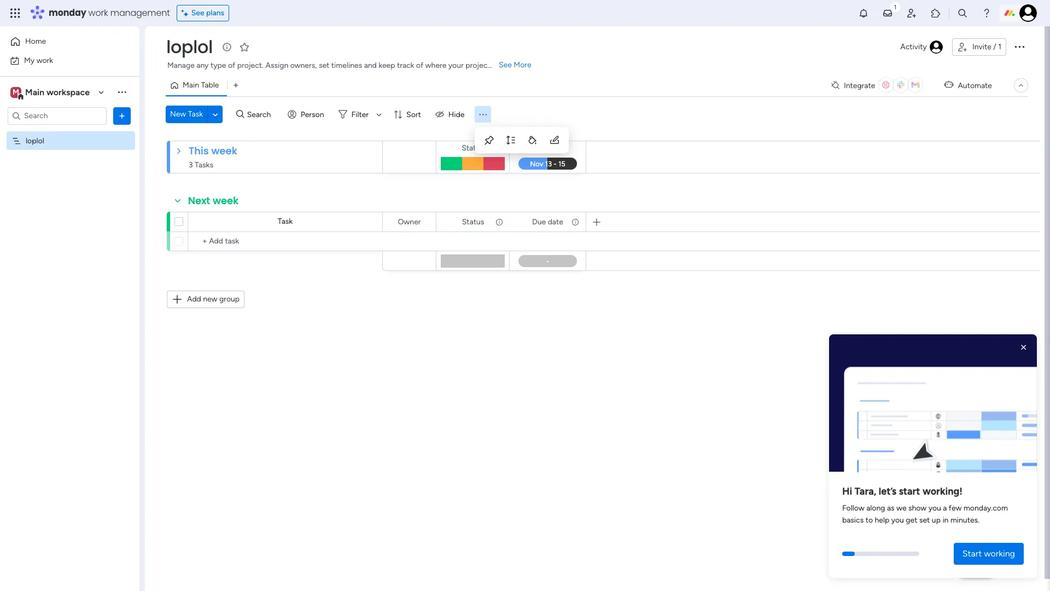 Task type: describe. For each thing, give the bounding box(es) containing it.
work for monday
[[88, 7, 108, 19]]

my work button
[[7, 52, 118, 69]]

show
[[909, 504, 927, 513]]

add
[[187, 294, 201, 304]]

angle down image
[[213, 110, 218, 118]]

Next week field
[[186, 194, 242, 208]]

hide button
[[431, 106, 471, 123]]

collapse board header image
[[1017, 81, 1026, 90]]

work for my
[[36, 56, 53, 65]]

next week
[[188, 194, 239, 207]]

start working button
[[954, 543, 1024, 565]]

1 vertical spatial task
[[278, 217, 293, 226]]

owners,
[[290, 61, 317, 70]]

+ Add task text field
[[194, 235, 378, 248]]

due date for owner
[[533, 217, 564, 226]]

workspace options image
[[117, 87, 128, 98]]

manage any type of project. assign owners, set timelines and keep track of where your project stands.
[[167, 61, 517, 70]]

track
[[397, 61, 414, 70]]

show board description image
[[220, 42, 234, 53]]

menu image
[[478, 109, 489, 120]]

my work
[[24, 56, 53, 65]]

search everything image
[[958, 8, 969, 19]]

Search in workspace field
[[23, 109, 91, 122]]

plans
[[206, 8, 224, 18]]

any
[[197, 61, 209, 70]]

date for status
[[548, 143, 564, 153]]

we
[[897, 504, 907, 513]]

new
[[170, 109, 186, 119]]

up
[[932, 516, 941, 525]]

stands.
[[493, 61, 517, 70]]

status for second status field from the bottom of the page
[[462, 143, 484, 153]]

where
[[426, 61, 447, 70]]

task inside new task button
[[188, 109, 203, 119]]

set inside follow along as we show you a few monday.com basics to help you get set up in minutes.
[[920, 516, 930, 525]]

1 horizontal spatial you
[[929, 504, 942, 513]]

assign
[[266, 61, 288, 70]]

follow along as we show you a few monday.com basics to help you get set up in minutes.
[[843, 504, 1008, 525]]

loplol inside loplol list box
[[26, 136, 44, 145]]

home
[[25, 37, 46, 46]]

and
[[364, 61, 377, 70]]

inbox image
[[883, 8, 894, 19]]

see plans
[[191, 8, 224, 18]]

table
[[201, 80, 219, 90]]

to
[[866, 516, 873, 525]]

let's
[[879, 486, 897, 498]]

week for this week
[[211, 144, 237, 158]]

sort button
[[389, 106, 428, 123]]

status for first status field from the bottom of the page
[[462, 217, 484, 226]]

loplol list box
[[0, 129, 140, 298]]

1
[[999, 42, 1002, 51]]

working!
[[923, 486, 963, 498]]

person button
[[283, 106, 331, 123]]

start
[[963, 548, 982, 559]]

follow
[[843, 504, 865, 513]]

few
[[949, 504, 962, 513]]

basics
[[843, 516, 864, 525]]

see for see plans
[[191, 8, 204, 18]]

keep
[[379, 61, 395, 70]]

date for owner
[[548, 217, 564, 226]]

add new group
[[187, 294, 240, 304]]

activity
[[901, 42, 928, 51]]

monday.com
[[964, 504, 1008, 513]]

see for see more
[[499, 60, 512, 69]]

main table
[[183, 80, 219, 90]]

owner
[[398, 217, 421, 226]]

column information image
[[571, 218, 580, 226]]

Owner field
[[395, 216, 424, 228]]

manage
[[167, 61, 195, 70]]

loplol field
[[164, 34, 216, 59]]

invite / 1 button
[[953, 38, 1007, 56]]

1 horizontal spatial loplol
[[166, 34, 213, 59]]

type
[[211, 61, 226, 70]]

lottie animation image
[[830, 339, 1038, 476]]

see more
[[499, 60, 532, 69]]

Search field
[[244, 107, 277, 122]]

this
[[189, 144, 209, 158]]

workspace image
[[10, 86, 21, 98]]

v2 search image
[[236, 108, 244, 121]]

due for owner
[[533, 217, 546, 226]]

a
[[944, 504, 947, 513]]

apps image
[[931, 8, 942, 19]]

due date field for owner
[[530, 216, 566, 228]]

hide
[[449, 110, 465, 119]]

as
[[888, 504, 895, 513]]

project.
[[237, 61, 264, 70]]

main table button
[[166, 77, 227, 94]]

add to favorites image
[[239, 41, 250, 52]]

invite members image
[[907, 8, 918, 19]]

see plans button
[[177, 5, 229, 21]]

automate
[[958, 81, 993, 90]]

start working
[[963, 548, 1016, 559]]



Task type: vqa. For each thing, say whether or not it's contained in the screenshot.
Home button
yes



Task type: locate. For each thing, give the bounding box(es) containing it.
autopilot image
[[945, 78, 954, 92]]

1 horizontal spatial main
[[183, 80, 199, 90]]

1 vertical spatial loplol
[[26, 136, 44, 145]]

you
[[929, 504, 942, 513], [892, 516, 904, 525]]

status field down menu image
[[459, 142, 487, 154]]

status
[[462, 143, 484, 153], [462, 217, 484, 226]]

see more link
[[498, 60, 533, 71]]

help
[[967, 563, 987, 574]]

this week
[[189, 144, 237, 158]]

of right type
[[228, 61, 235, 70]]

main workspace
[[25, 87, 90, 97]]

see
[[191, 8, 204, 18], [499, 60, 512, 69]]

main right workspace icon
[[25, 87, 44, 97]]

0 horizontal spatial loplol
[[26, 136, 44, 145]]

close image
[[1019, 342, 1030, 353]]

0 horizontal spatial options image
[[117, 110, 128, 121]]

start
[[899, 486, 921, 498]]

2 due from the top
[[533, 217, 546, 226]]

invite
[[973, 42, 992, 51]]

1 vertical spatial options image
[[117, 110, 128, 121]]

work
[[88, 7, 108, 19], [36, 56, 53, 65]]

1 vertical spatial due date
[[533, 217, 564, 226]]

1 vertical spatial due
[[533, 217, 546, 226]]

main for main workspace
[[25, 87, 44, 97]]

1 status from the top
[[462, 143, 484, 153]]

date
[[548, 143, 564, 153], [548, 217, 564, 226]]

more
[[514, 60, 532, 69]]

dapulse integrations image
[[832, 81, 840, 89]]

1 vertical spatial due date field
[[530, 216, 566, 228]]

arrow down image
[[373, 108, 386, 121]]

2 status field from the top
[[460, 216, 487, 228]]

0 vertical spatial due
[[533, 143, 546, 153]]

Status field
[[459, 142, 487, 154], [460, 216, 487, 228]]

1 date from the top
[[548, 143, 564, 153]]

2 status from the top
[[462, 217, 484, 226]]

progress bar
[[843, 552, 856, 556]]

1 horizontal spatial set
[[920, 516, 930, 525]]

main inside main table button
[[183, 80, 199, 90]]

week inside field
[[213, 194, 239, 207]]

options image
[[1013, 40, 1027, 53], [117, 110, 128, 121]]

0 vertical spatial options image
[[1013, 40, 1027, 53]]

0 vertical spatial work
[[88, 7, 108, 19]]

1 vertical spatial week
[[213, 194, 239, 207]]

0 horizontal spatial you
[[892, 516, 904, 525]]

loplol up manage
[[166, 34, 213, 59]]

due date for status
[[533, 143, 564, 153]]

timelines
[[331, 61, 362, 70]]

work right my
[[36, 56, 53, 65]]

main
[[183, 80, 199, 90], [25, 87, 44, 97]]

due for status
[[533, 143, 546, 153]]

next
[[188, 194, 210, 207]]

main inside workspace selection element
[[25, 87, 44, 97]]

person
[[301, 110, 324, 119]]

set right the owners,
[[319, 61, 330, 70]]

due date
[[533, 143, 564, 153], [533, 217, 564, 226]]

1 due date field from the top
[[530, 142, 566, 154]]

you left a
[[929, 504, 942, 513]]

you down we
[[892, 516, 904, 525]]

1 vertical spatial status
[[462, 217, 484, 226]]

invite / 1
[[973, 42, 1002, 51]]

1 vertical spatial see
[[499, 60, 512, 69]]

help button
[[958, 560, 996, 578]]

help image
[[982, 8, 993, 19]]

main for main table
[[183, 80, 199, 90]]

0 vertical spatial week
[[211, 144, 237, 158]]

week right this
[[211, 144, 237, 158]]

workspace
[[46, 87, 90, 97]]

my
[[24, 56, 35, 65]]

notifications image
[[859, 8, 870, 19]]

along
[[867, 504, 886, 513]]

1 due date from the top
[[533, 143, 564, 153]]

add view image
[[234, 81, 238, 89]]

add new group button
[[167, 291, 245, 308]]

tara schultz image
[[1020, 4, 1038, 22]]

Due date field
[[530, 142, 566, 154], [530, 216, 566, 228]]

new
[[203, 294, 218, 304]]

work right 'monday'
[[88, 7, 108, 19]]

2 due date field from the top
[[530, 216, 566, 228]]

0 vertical spatial due date
[[533, 143, 564, 153]]

1 horizontal spatial of
[[416, 61, 424, 70]]

options image right 1
[[1013, 40, 1027, 53]]

0 vertical spatial date
[[548, 143, 564, 153]]

see left plans
[[191, 8, 204, 18]]

see inside see more "link"
[[499, 60, 512, 69]]

workspace selection element
[[10, 86, 91, 100]]

select product image
[[10, 8, 21, 19]]

help
[[875, 516, 890, 525]]

group
[[219, 294, 240, 304]]

0 vertical spatial status field
[[459, 142, 487, 154]]

task up + add task text box
[[278, 217, 293, 226]]

loplol down the search in workspace field
[[26, 136, 44, 145]]

see inside see plans button
[[191, 8, 204, 18]]

column information image
[[495, 218, 504, 226]]

1 horizontal spatial see
[[499, 60, 512, 69]]

management
[[110, 7, 170, 19]]

2 date from the top
[[548, 217, 564, 226]]

0 vertical spatial set
[[319, 61, 330, 70]]

m
[[13, 87, 19, 97]]

status down menu image
[[462, 143, 484, 153]]

filter
[[352, 110, 369, 119]]

1 of from the left
[[228, 61, 235, 70]]

0 horizontal spatial task
[[188, 109, 203, 119]]

task right new
[[188, 109, 203, 119]]

due date field for status
[[530, 142, 566, 154]]

1 due from the top
[[533, 143, 546, 153]]

1 vertical spatial work
[[36, 56, 53, 65]]

lottie animation element
[[830, 334, 1038, 476]]

option
[[0, 131, 140, 133]]

status left column information image
[[462, 217, 484, 226]]

see left more
[[499, 60, 512, 69]]

status field left column information image
[[460, 216, 487, 228]]

week inside "field"
[[211, 144, 237, 158]]

week for next week
[[213, 194, 239, 207]]

work inside button
[[36, 56, 53, 65]]

monday work management
[[49, 7, 170, 19]]

filter button
[[334, 106, 386, 123]]

project
[[466, 61, 491, 70]]

working
[[985, 548, 1016, 559]]

in
[[943, 516, 949, 525]]

activity button
[[897, 38, 948, 56]]

hi tara, let's start working!
[[843, 486, 963, 498]]

1 horizontal spatial task
[[278, 217, 293, 226]]

of
[[228, 61, 235, 70], [416, 61, 424, 70]]

get
[[906, 516, 918, 525]]

new task button
[[166, 106, 207, 123]]

1 status field from the top
[[459, 142, 487, 154]]

/
[[994, 42, 997, 51]]

2 of from the left
[[416, 61, 424, 70]]

main left table
[[183, 80, 199, 90]]

hi
[[843, 486, 853, 498]]

1 vertical spatial set
[[920, 516, 930, 525]]

options image down workspace options image
[[117, 110, 128, 121]]

0 horizontal spatial work
[[36, 56, 53, 65]]

0 vertical spatial see
[[191, 8, 204, 18]]

set
[[319, 61, 330, 70], [920, 516, 930, 525]]

due
[[533, 143, 546, 153], [533, 217, 546, 226]]

tara,
[[855, 486, 877, 498]]

1 horizontal spatial work
[[88, 7, 108, 19]]

0 vertical spatial loplol
[[166, 34, 213, 59]]

of right 'track'
[[416, 61, 424, 70]]

1 image
[[891, 1, 901, 13]]

0 vertical spatial status
[[462, 143, 484, 153]]

your
[[449, 61, 464, 70]]

home button
[[7, 33, 118, 50]]

2 due date from the top
[[533, 217, 564, 226]]

integrate
[[844, 81, 876, 90]]

1 vertical spatial date
[[548, 217, 564, 226]]

sort
[[407, 110, 421, 119]]

1 vertical spatial you
[[892, 516, 904, 525]]

set left up
[[920, 516, 930, 525]]

0 horizontal spatial of
[[228, 61, 235, 70]]

0 horizontal spatial see
[[191, 8, 204, 18]]

task
[[188, 109, 203, 119], [278, 217, 293, 226]]

0 horizontal spatial main
[[25, 87, 44, 97]]

0 vertical spatial you
[[929, 504, 942, 513]]

0 horizontal spatial set
[[319, 61, 330, 70]]

new task
[[170, 109, 203, 119]]

loplol
[[166, 34, 213, 59], [26, 136, 44, 145]]

1 horizontal spatial options image
[[1013, 40, 1027, 53]]

0 vertical spatial task
[[188, 109, 203, 119]]

1 vertical spatial status field
[[460, 216, 487, 228]]

This week field
[[186, 144, 240, 158]]

0 vertical spatial due date field
[[530, 142, 566, 154]]

monday
[[49, 7, 86, 19]]

minutes.
[[951, 516, 980, 525]]

week right next
[[213, 194, 239, 207]]



